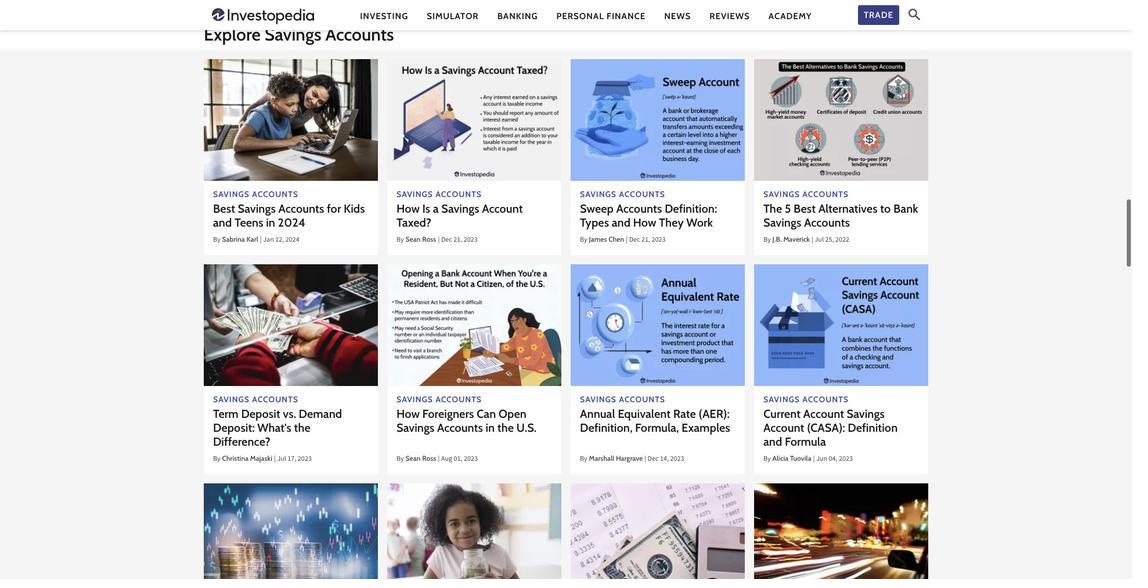 Task type: describe. For each thing, give the bounding box(es) containing it.
dec inside sweep accounts definition: types and how they work by james chen dec 21, 2023
[[629, 235, 640, 246]]

kids
[[344, 202, 365, 216]]

best inside best savings accounts for kids and teens in 2024 by sabrina karl jan 12, 2024
[[213, 202, 235, 216]]

ross inside by sean ross aug 01, 2023
[[422, 455, 436, 464]]

and inside current account savings account (casa): definition and formula by alicia tuovila jun 04, 2023
[[763, 436, 782, 450]]

25,
[[825, 235, 834, 246]]

types
[[580, 216, 609, 230]]

deposit:
[[213, 422, 255, 436]]

christina
[[222, 455, 249, 464]]

sweep accounts definition: types and how they work by james chen dec 21, 2023
[[580, 202, 717, 246]]

definition,
[[580, 422, 633, 436]]

alternatives
[[818, 202, 878, 216]]

banking
[[497, 11, 538, 21]]

foreigners
[[422, 408, 474, 422]]

current account savings account (casa): definition and formula by alicia tuovila jun 04, 2023
[[763, 408, 898, 466]]

(aer):
[[699, 408, 730, 422]]

current account savings account (casa) image
[[754, 265, 928, 387]]

investing
[[360, 11, 408, 21]]

2023 inside how is a savings account taxed? by sean ross dec 21, 2023
[[464, 235, 478, 246]]

best savings accounts for kids image
[[204, 59, 378, 181]]

how inside sweep accounts definition: types and how they work by james chen dec 21, 2023
[[633, 216, 656, 230]]

definition
[[848, 422, 898, 436]]

jul for accounts
[[815, 235, 824, 246]]

demand
[[299, 408, 342, 422]]

14,
[[660, 455, 669, 466]]

jan
[[263, 235, 274, 246]]

jun
[[816, 455, 827, 466]]

the 5 best alternatives to bank savings accounts by j.b. maverick jul 25, 2022
[[763, 202, 918, 246]]

1 vertical spatial 2024
[[285, 235, 299, 246]]

news
[[664, 11, 691, 21]]

formula,
[[635, 422, 679, 436]]

teens
[[234, 216, 263, 230]]

best inside the 5 best alternatives to bank savings accounts by j.b. maverick jul 25, 2022
[[794, 202, 816, 216]]

by sean ross aug 01, 2023
[[397, 455, 478, 466]]

annual equivalent rate (aer): definition, formula, examples
[[580, 408, 730, 436]]

aug
[[441, 455, 452, 466]]

sabrina
[[222, 235, 245, 244]]

accounts inside the 5 best alternatives to bank savings accounts by j.b. maverick jul 25, 2022
[[804, 216, 850, 230]]

hargrave
[[616, 455, 643, 464]]

the best alternatives to bank savings accounts image
[[754, 59, 928, 181]]

taxed?
[[397, 216, 431, 230]]

is
[[422, 202, 430, 216]]

jul for difference?
[[277, 455, 286, 466]]

trade
[[864, 10, 893, 20]]

examples
[[682, 422, 730, 436]]

5
[[785, 202, 791, 216]]

personal finance
[[556, 11, 646, 21]]

alicia
[[772, 455, 788, 464]]

finance
[[607, 11, 646, 21]]

trade link
[[858, 5, 899, 25]]

savings inside the 5 best alternatives to bank savings accounts by j.b. maverick jul 25, 2022
[[763, 216, 801, 230]]

21, inside sweep accounts definition: types and how they work by james chen dec 21, 2023
[[642, 235, 650, 246]]

maverick
[[783, 235, 810, 244]]

person depositing money into the bank image
[[204, 265, 378, 387]]

how for how foreigners can open savings accounts in the u.s.
[[397, 408, 420, 422]]

accounts inside best savings accounts for kids and teens in 2024 by sabrina karl jan 12, 2024
[[278, 202, 324, 216]]

simulator
[[427, 11, 479, 21]]

a
[[433, 202, 439, 216]]

by inside best savings accounts for kids and teens in 2024 by sabrina karl jan 12, 2024
[[213, 235, 220, 246]]

vs.
[[283, 408, 296, 422]]

in inside best savings accounts for kids and teens in 2024 by sabrina karl jan 12, 2024
[[266, 216, 275, 230]]

sean inside by sean ross aug 01, 2023
[[406, 455, 421, 464]]

formula
[[785, 436, 826, 450]]

by inside current account savings account (casa): definition and formula by alicia tuovila jun 04, 2023
[[763, 455, 771, 466]]

opening a bank account when you're a resident, but not a citizen, of the u.s. image
[[387, 265, 561, 387]]

the inside the term deposit vs. demand deposit: what's the difference? by christina majaski jul 17, 2023
[[294, 422, 310, 436]]

17,
[[288, 455, 296, 466]]

for
[[327, 202, 341, 216]]

2023 inside the term deposit vs. demand deposit: what's the difference? by christina majaski jul 17, 2023
[[298, 455, 312, 466]]

can
[[477, 408, 496, 422]]

open
[[499, 408, 527, 422]]

12,
[[275, 235, 284, 246]]

sean inside how is a savings account taxed? by sean ross dec 21, 2023
[[406, 235, 421, 244]]

(casa):
[[807, 422, 845, 436]]

the
[[763, 202, 782, 216]]

04,
[[829, 455, 837, 466]]



Task type: locate. For each thing, give the bounding box(es) containing it.
definition:
[[665, 202, 717, 216]]

in left open
[[486, 422, 495, 436]]

rate
[[673, 408, 696, 422]]

sweep account image
[[571, 59, 745, 181]]

investing link
[[360, 10, 408, 22]]

marshall
[[589, 455, 614, 464]]

by left sabrina
[[213, 235, 220, 246]]

ross down taxed? at the left top of the page
[[422, 235, 436, 244]]

and up alicia
[[763, 436, 782, 450]]

little girl with money jar labeled "college" image
[[387, 484, 561, 580]]

2 21, from the left
[[642, 235, 650, 246]]

academy link
[[769, 10, 812, 22]]

2024
[[278, 216, 305, 230], [285, 235, 299, 246]]

0 horizontal spatial and
[[213, 216, 232, 230]]

how left foreigners
[[397, 408, 420, 422]]

accounts left for
[[278, 202, 324, 216]]

work
[[686, 216, 713, 230]]

by
[[213, 235, 220, 246], [397, 235, 404, 246], [580, 235, 587, 246], [763, 235, 771, 246], [213, 455, 220, 466], [397, 455, 404, 466], [580, 455, 587, 466], [763, 455, 771, 466]]

1 vertical spatial jul
[[277, 455, 286, 466]]

accounts
[[325, 24, 394, 45], [278, 202, 324, 216], [616, 202, 662, 216], [804, 216, 850, 230], [437, 422, 483, 436]]

tuovila
[[790, 455, 811, 464]]

the right what's
[[294, 422, 310, 436]]

1 horizontal spatial in
[[486, 422, 495, 436]]

how inside how is a savings account taxed? by sean ross dec 21, 2023
[[397, 202, 420, 216]]

and inside sweep accounts definition: types and how they work by james chen dec 21, 2023
[[612, 216, 630, 230]]

2023
[[464, 235, 478, 246], [652, 235, 666, 246], [298, 455, 312, 466], [464, 455, 478, 466], [670, 455, 684, 466], [839, 455, 853, 466]]

accounts inside the how foreigners can open savings accounts in the u.s.
[[437, 422, 483, 436]]

sean left aug
[[406, 455, 421, 464]]

investopedia homepage image
[[212, 7, 314, 26]]

how left "they"
[[633, 216, 656, 230]]

0 vertical spatial 2024
[[278, 216, 305, 230]]

search image
[[909, 9, 920, 20]]

u.s.
[[516, 422, 537, 436]]

how for how is a savings account taxed? by sean ross dec 21, 2023
[[397, 202, 420, 216]]

explore savings accounts
[[204, 24, 394, 45]]

0 horizontal spatial in
[[266, 216, 275, 230]]

2023 inside sweep accounts definition: types and how they work by james chen dec 21, 2023
[[652, 235, 666, 246]]

0 horizontal spatial jul
[[277, 455, 286, 466]]

current
[[763, 408, 801, 422]]

21, inside how is a savings account taxed? by sean ross dec 21, 2023
[[454, 235, 462, 246]]

james
[[589, 235, 607, 244]]

how left the is on the top of the page
[[397, 202, 420, 216]]

1 horizontal spatial the
[[497, 422, 514, 436]]

best
[[213, 202, 235, 216], [794, 202, 816, 216]]

1 vertical spatial sean
[[406, 455, 421, 464]]

savings inside how is a savings account taxed? by sean ross dec 21, 2023
[[441, 202, 479, 216]]

what's
[[257, 422, 291, 436]]

2 horizontal spatial dec
[[648, 455, 659, 466]]

jul inside the term deposit vs. demand deposit: what's the difference? by christina majaski jul 17, 2023
[[277, 455, 286, 466]]

sweep
[[580, 202, 614, 216]]

they
[[659, 216, 684, 230]]

how
[[397, 202, 420, 216], [633, 216, 656, 230], [397, 408, 420, 422]]

and up sabrina
[[213, 216, 232, 230]]

term
[[213, 408, 239, 422]]

by inside how is a savings account taxed? by sean ross dec 21, 2023
[[397, 235, 404, 246]]

2 best from the left
[[794, 202, 816, 216]]

majaski
[[250, 455, 272, 464]]

how foreigners can open savings accounts in the u.s.
[[397, 408, 537, 436]]

j.b.
[[772, 235, 782, 244]]

1 vertical spatial ross
[[422, 455, 436, 464]]

difference?
[[213, 436, 270, 450]]

how inside the how foreigners can open savings accounts in the u.s.
[[397, 408, 420, 422]]

personal finance link
[[556, 10, 646, 22]]

deposit
[[241, 408, 280, 422]]

2023 inside current account savings account (casa): definition and formula by alicia tuovila jun 04, 2023
[[839, 455, 853, 466]]

0 vertical spatial ross
[[422, 235, 436, 244]]

the left u.s.
[[497, 422, 514, 436]]

bank
[[893, 202, 918, 216]]

to
[[880, 202, 891, 216]]

by left christina
[[213, 455, 220, 466]]

by inside the 5 best alternatives to bank savings accounts by j.b. maverick jul 25, 2022
[[763, 235, 771, 246]]

jul
[[815, 235, 824, 246], [277, 455, 286, 466]]

account
[[482, 202, 523, 216], [803, 408, 844, 422], [763, 422, 804, 436]]

0 vertical spatial sean
[[406, 235, 421, 244]]

1 vertical spatial in
[[486, 422, 495, 436]]

1 21, from the left
[[454, 235, 462, 246]]

by left j.b.
[[763, 235, 771, 246]]

0 vertical spatial in
[[266, 216, 275, 230]]

accounts up 01,
[[437, 422, 483, 436]]

dec
[[441, 235, 452, 246], [629, 235, 640, 246], [648, 455, 659, 466]]

by inside sweep accounts definition: types and how they work by james chen dec 21, 2023
[[580, 235, 587, 246]]

and up chen
[[612, 216, 630, 230]]

savings
[[265, 24, 321, 45], [238, 202, 276, 216], [441, 202, 479, 216], [763, 216, 801, 230], [847, 408, 885, 422], [397, 422, 434, 436]]

by left alicia
[[763, 455, 771, 466]]

jul left 25,
[[815, 235, 824, 246]]

2 ross from the top
[[422, 455, 436, 464]]

sean down taxed? at the left top of the page
[[406, 235, 421, 244]]

1 sean from the top
[[406, 235, 421, 244]]

simulator link
[[427, 10, 479, 22]]

in inside the how foreigners can open savings accounts in the u.s.
[[486, 422, 495, 436]]

1 ross from the top
[[422, 235, 436, 244]]

by left marshall
[[580, 455, 587, 466]]

how is a savings account taxed? by sean ross dec 21, 2023
[[397, 202, 523, 246]]

1 best from the left
[[213, 202, 235, 216]]

the inside the how foreigners can open savings accounts in the u.s.
[[497, 422, 514, 436]]

1 horizontal spatial dec
[[629, 235, 640, 246]]

by left aug
[[397, 455, 404, 466]]

ross left aug
[[422, 455, 436, 464]]

sean
[[406, 235, 421, 244], [406, 455, 421, 464]]

karl
[[246, 235, 258, 244]]

0 horizontal spatial the
[[294, 422, 310, 436]]

how is a savings account taxed? image
[[387, 59, 561, 181]]

in
[[266, 216, 275, 230], [486, 422, 495, 436]]

0 vertical spatial jul
[[815, 235, 824, 246]]

best up sabrina
[[213, 202, 235, 216]]

0 horizontal spatial 21,
[[454, 235, 462, 246]]

2 the from the left
[[497, 422, 514, 436]]

2024 right 12,
[[285, 235, 299, 246]]

in up jan
[[266, 216, 275, 230]]

banking link
[[497, 10, 538, 22]]

the
[[294, 422, 310, 436], [497, 422, 514, 436]]

best right "5"
[[794, 202, 816, 216]]

reviews link
[[710, 10, 750, 22]]

equivalent
[[618, 408, 671, 422]]

1 horizontal spatial jul
[[815, 235, 824, 246]]

1 horizontal spatial and
[[612, 216, 630, 230]]

2 sean from the top
[[406, 455, 421, 464]]

annual equivalent rate: the interest rate for a savings account or investment product that has more than one compounding period. image
[[571, 265, 745, 387]]

2024 up 12,
[[278, 216, 305, 230]]

savings inside current account savings account (casa): definition and formula by alicia tuovila jun 04, 2023
[[847, 408, 885, 422]]

2022
[[835, 235, 849, 246]]

01,
[[454, 455, 462, 466]]

academy
[[769, 11, 812, 21]]

term deposit vs. demand deposit: what's the difference? by christina majaski jul 17, 2023
[[213, 408, 342, 466]]

personal
[[556, 11, 604, 21]]

graph on rows of coins for finance and banking on digital stock market financial exchange and trading graph image
[[204, 484, 378, 580]]

savings inside the how foreigners can open savings accounts in the u.s.
[[397, 422, 434, 436]]

by down taxed? at the left top of the page
[[397, 235, 404, 246]]

and inside best savings accounts for kids and teens in 2024 by sabrina karl jan 12, 2024
[[213, 216, 232, 230]]

accounts up chen
[[616, 202, 662, 216]]

best savings accounts for kids and teens in 2024 by sabrina karl jan 12, 2024
[[213, 202, 365, 246]]

by inside the term deposit vs. demand deposit: what's the difference? by christina majaski jul 17, 2023
[[213, 455, 220, 466]]

accounts inside sweep accounts definition: types and how they work by james chen dec 21, 2023
[[616, 202, 662, 216]]

by left the james
[[580, 235, 587, 246]]

news link
[[664, 10, 691, 22]]

by marshall hargrave dec 14, 2023
[[580, 455, 684, 466]]

chen
[[609, 235, 624, 244]]

dec inside how is a savings account taxed? by sean ross dec 21, 2023
[[441, 235, 452, 246]]

savings inside best savings accounts for kids and teens in 2024 by sabrina karl jan 12, 2024
[[238, 202, 276, 216]]

1 the from the left
[[294, 422, 310, 436]]

accounts up 25,
[[804, 216, 850, 230]]

0 horizontal spatial dec
[[441, 235, 452, 246]]

0 horizontal spatial best
[[213, 202, 235, 216]]

reviews
[[710, 11, 750, 21]]

jul inside the 5 best alternatives to bank savings accounts by j.b. maverick jul 25, 2022
[[815, 235, 824, 246]]

annual
[[580, 408, 615, 422]]

1 horizontal spatial 21,
[[642, 235, 650, 246]]

1 horizontal spatial best
[[794, 202, 816, 216]]

accounts down investing link
[[325, 24, 394, 45]]

ross inside how is a savings account taxed? by sean ross dec 21, 2023
[[422, 235, 436, 244]]

jul left the 17,
[[277, 455, 286, 466]]

2 horizontal spatial and
[[763, 436, 782, 450]]

account inside how is a savings account taxed? by sean ross dec 21, 2023
[[482, 202, 523, 216]]

explore
[[204, 24, 261, 45]]



Task type: vqa. For each thing, say whether or not it's contained in the screenshot.
on in the "Is there an Investopedia Simulator mobile app? No, but the Simulator is completely mobile responsive and will work on your iOS or Android device in your preferred web browser."
no



